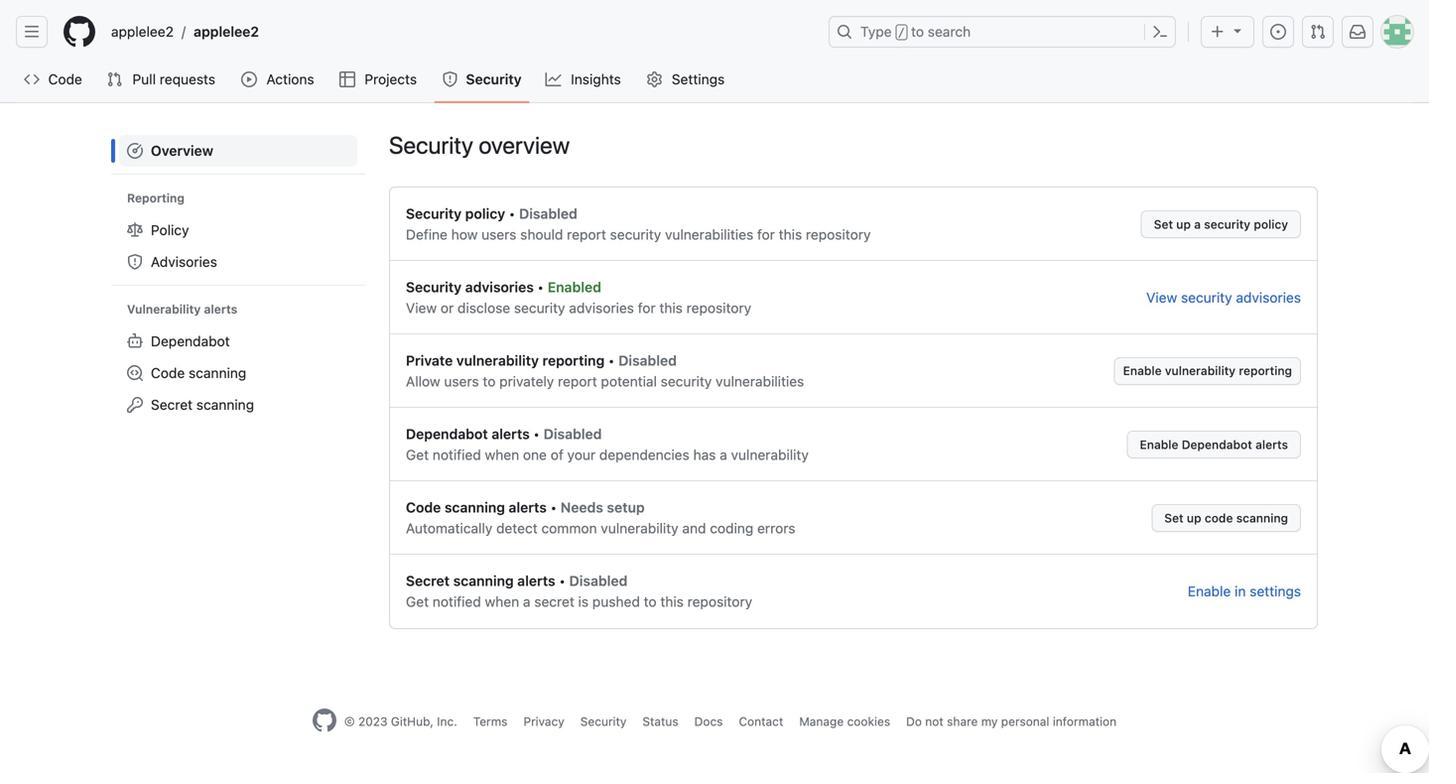 Task type: vqa. For each thing, say whether or not it's contained in the screenshot.
"for-" to the right
no



Task type: describe. For each thing, give the bounding box(es) containing it.
reporting
[[127, 191, 185, 205]]

disabled inside security policy • disabled define how users should report security vulnerabilities for this repository
[[519, 205, 578, 222]]

1 horizontal spatial advisories
[[569, 300, 634, 316]]

2023
[[358, 715, 388, 729]]

privacy
[[524, 715, 565, 729]]

overview
[[479, 131, 570, 159]]

law image
[[127, 222, 143, 238]]

set for set up a security policy
[[1154, 217, 1173, 231]]

dependabot for dependabot
[[151, 333, 230, 349]]

gear image
[[647, 71, 663, 87]]

terms link
[[473, 715, 508, 729]]

security inside view security advisories link
[[1181, 289, 1233, 306]]

vulnerability alerts
[[127, 302, 237, 316]]

issue opened image
[[1271, 24, 1287, 40]]

list containing overview
[[111, 127, 365, 429]]

1 horizontal spatial view
[[1147, 289, 1178, 306]]

play image
[[241, 71, 257, 87]]

vulnerabilities inside private vulnerability reporting • disabled allow users to privately report potential security vulnerabilities
[[716, 373, 804, 390]]

2 applelee2 link from the left
[[186, 16, 267, 48]]

code for code scanning
[[151, 365, 185, 381]]

detect
[[496, 520, 538, 537]]

settings link
[[639, 65, 734, 94]]

report inside private vulnerability reporting • disabled allow users to privately report potential security vulnerabilities
[[558, 373, 597, 390]]

security overview
[[389, 131, 570, 159]]

view security advisories link
[[1147, 287, 1301, 308]]

set up a security policy
[[1154, 217, 1289, 231]]

dependabot alerts • disabled get notified when one of your dependencies has a vulnerability
[[406, 426, 809, 463]]

do not share my personal information
[[906, 715, 1117, 729]]

status link
[[643, 715, 679, 729]]

security policy • disabled define how users should report security vulnerabilities for this repository
[[406, 205, 871, 243]]

/ for applelee2
[[182, 23, 186, 40]]

disabled inside dependabot alerts • disabled get notified when one of your dependencies has a vulnerability
[[544, 426, 602, 442]]

security left "status"
[[581, 715, 627, 729]]

terms
[[473, 715, 508, 729]]

is
[[578, 594, 589, 610]]

type / to search
[[861, 23, 971, 40]]

applelee2 / applelee2
[[111, 23, 259, 40]]

has
[[693, 447, 716, 463]]

inc.
[[437, 715, 457, 729]]

security inside private vulnerability reporting • disabled allow users to privately report potential security vulnerabilities
[[661, 373, 712, 390]]

vulnerability alerts element
[[119, 326, 357, 421]]

projects
[[365, 71, 417, 87]]

up for a
[[1177, 217, 1191, 231]]

repository inside security policy • disabled define how users should report security vulnerabilities for this repository
[[806, 226, 871, 243]]

overview
[[151, 142, 213, 159]]

enable dependabot alerts link
[[1127, 431, 1301, 459]]

vulnerability inside dependabot alerts • disabled get notified when one of your dependencies has a vulnerability
[[731, 447, 809, 463]]

alerts inside list
[[204, 302, 237, 316]]

users for vulnerability
[[444, 373, 479, 390]]

enable dependabot alerts
[[1140, 438, 1289, 452]]

set for set up code scanning
[[1165, 511, 1184, 525]]

alerts for code scanning alerts • needs setup automatically detect common vulnerability and coding errors
[[509, 499, 547, 516]]

not
[[926, 715, 944, 729]]

manage cookies
[[799, 715, 891, 729]]

common
[[542, 520, 597, 537]]

enable in settings link
[[1188, 583, 1301, 600]]

security advisories • enabled view or disclose security advisories for this repository
[[406, 279, 752, 316]]

cookies
[[847, 715, 891, 729]]

share
[[947, 715, 978, 729]]

2 applelee2 from the left
[[194, 23, 259, 40]]

reporting for private
[[543, 352, 605, 369]]

disclose
[[458, 300, 510, 316]]

vulnerability
[[127, 302, 201, 316]]

github,
[[391, 715, 434, 729]]

0 horizontal spatial security link
[[434, 65, 530, 94]]

secret for secret scanning alerts • disabled get notified when a secret is pushed to this repository
[[406, 573, 450, 589]]

reporting for enable
[[1239, 364, 1293, 378]]

code scanning link
[[119, 357, 357, 389]]

security inside security policy • disabled define how users should report security vulnerabilities for this repository
[[610, 226, 661, 243]]

policy inside security policy • disabled define how users should report security vulnerabilities for this repository
[[465, 205, 505, 222]]

for inside "security advisories • enabled view or disclose security advisories for this repository"
[[638, 300, 656, 316]]

scanning for code scanning alerts • needs setup automatically detect common vulnerability and coding errors
[[445, 499, 505, 516]]

security for policy
[[406, 205, 462, 222]]

scanning for code scanning
[[189, 365, 246, 381]]

this inside secret scanning alerts • disabled get notified when a secret is pushed to this repository
[[661, 594, 684, 610]]

enable in settings
[[1188, 583, 1301, 600]]

table image
[[339, 71, 355, 87]]

for inside security policy • disabled define how users should report security vulnerabilities for this repository
[[757, 226, 775, 243]]

secret scanning link
[[119, 389, 357, 421]]

alerts for secret scanning alerts • disabled get notified when a secret is pushed to this repository
[[517, 573, 556, 589]]

codescan image
[[127, 365, 143, 381]]

get inside secret scanning alerts • disabled get notified when a secret is pushed to this repository
[[406, 594, 429, 610]]

notifications image
[[1350, 24, 1366, 40]]

overview link
[[119, 135, 357, 167]]

actions link
[[233, 65, 324, 94]]

repository inside "security advisories • enabled view or disclose security advisories for this repository"
[[687, 300, 752, 316]]

git pull request image
[[1310, 24, 1326, 40]]

1 vertical spatial homepage image
[[313, 709, 336, 733]]

pull requests link
[[99, 65, 225, 94]]

actions
[[266, 71, 314, 87]]

1 horizontal spatial shield image
[[442, 71, 458, 87]]

secret scanning alerts • disabled get notified when a secret is pushed to this repository
[[406, 573, 753, 610]]

personal
[[1001, 715, 1050, 729]]

vulnerability inside private vulnerability reporting • disabled allow users to privately report potential security vulnerabilities
[[457, 352, 539, 369]]

code link
[[16, 65, 91, 94]]

code for code
[[48, 71, 82, 87]]

up for code
[[1187, 511, 1202, 525]]

manage
[[799, 715, 844, 729]]

search
[[928, 23, 971, 40]]

advisories
[[151, 254, 217, 270]]

advisories link
[[119, 246, 357, 278]]

code
[[1205, 511, 1233, 525]]

enable for enable dependabot alerts
[[1140, 438, 1179, 452]]

scanning for secret scanning alerts • disabled get notified when a secret is pushed to this repository
[[453, 573, 514, 589]]

private vulnerability reporting • disabled allow users to privately report potential security vulnerabilities
[[406, 352, 804, 390]]

• inside security policy • disabled define how users should report security vulnerabilities for this repository
[[509, 205, 516, 222]]

do not share my personal information button
[[906, 713, 1117, 731]]

plus image
[[1210, 24, 1226, 40]]

policy
[[151, 222, 189, 238]]

allow
[[406, 373, 440, 390]]

code scanning
[[151, 365, 246, 381]]

insights
[[571, 71, 621, 87]]

0 horizontal spatial advisories
[[465, 279, 534, 295]]

security inside "security advisories • enabled view or disclose security advisories for this repository"
[[514, 300, 565, 316]]

notified inside dependabot alerts • disabled get notified when one of your dependencies has a vulnerability
[[433, 447, 481, 463]]

scanning for secret scanning
[[196, 397, 254, 413]]

enable vulnerability reporting
[[1123, 364, 1293, 378]]

• inside code scanning alerts • needs setup automatically detect common vulnerability and coding errors
[[550, 499, 557, 516]]

security inside set up a security policy link
[[1204, 217, 1251, 231]]

triangle down image
[[1230, 22, 1246, 38]]

set up code scanning link
[[1152, 504, 1301, 532]]

docs
[[695, 715, 723, 729]]



Task type: locate. For each thing, give the bounding box(es) containing it.
0 vertical spatial to
[[911, 23, 924, 40]]

1 vertical spatial users
[[444, 373, 479, 390]]

code up automatically
[[406, 499, 441, 516]]

scanning right "code"
[[1237, 511, 1289, 525]]

1 horizontal spatial security link
[[581, 715, 627, 729]]

projects link
[[331, 65, 426, 94]]

to inside secret scanning alerts • disabled get notified when a secret is pushed to this repository
[[644, 594, 657, 610]]

scanning up automatically
[[445, 499, 505, 516]]

• inside private vulnerability reporting • disabled allow users to privately report potential security vulnerabilities
[[608, 352, 615, 369]]

disabled up potential
[[619, 352, 677, 369]]

disabled inside private vulnerability reporting • disabled allow users to privately report potential security vulnerabilities
[[619, 352, 677, 369]]

alerts up 'detect'
[[509, 499, 547, 516]]

secret scanning
[[151, 397, 254, 413]]

• up the common
[[550, 499, 557, 516]]

0 vertical spatial for
[[757, 226, 775, 243]]

graph image
[[546, 71, 562, 87]]

1 vertical spatial security link
[[581, 715, 627, 729]]

vulnerability inside enable vulnerability reporting 'link'
[[1165, 364, 1236, 378]]

/ for type
[[898, 26, 905, 40]]

dependabot down allow
[[406, 426, 488, 442]]

shield image
[[442, 71, 458, 87], [127, 254, 143, 270]]

alerts up set up code scanning link
[[1256, 438, 1289, 452]]

1 horizontal spatial secret
[[406, 573, 450, 589]]

set up code scanning
[[1165, 511, 1289, 525]]

•
[[509, 205, 516, 222], [537, 279, 544, 295], [608, 352, 615, 369], [533, 426, 540, 442], [550, 499, 557, 516], [559, 573, 566, 589]]

alerts inside secret scanning alerts • disabled get notified when a secret is pushed to this repository
[[517, 573, 556, 589]]

2 vertical spatial to
[[644, 594, 657, 610]]

2 vertical spatial code
[[406, 499, 441, 516]]

1 vertical spatial code
[[151, 365, 185, 381]]

get inside dependabot alerts • disabled get notified when one of your dependencies has a vulnerability
[[406, 447, 429, 463]]

1 horizontal spatial applelee2
[[194, 23, 259, 40]]

2 horizontal spatial advisories
[[1236, 289, 1301, 306]]

• inside "security advisories • enabled view or disclose security advisories for this repository"
[[537, 279, 544, 295]]

scanning down code scanning link at the left of the page
[[196, 397, 254, 413]]

1 horizontal spatial for
[[757, 226, 775, 243]]

applelee2 link
[[103, 16, 182, 48], [186, 16, 267, 48]]

/ inside applelee2 / applelee2
[[182, 23, 186, 40]]

reporting inside 'link'
[[1239, 364, 1293, 378]]

scanning down 'detect'
[[453, 573, 514, 589]]

potential
[[601, 373, 657, 390]]

vulnerability up 'enable dependabot alerts'
[[1165, 364, 1236, 378]]

security up "security advisories • enabled view or disclose security advisories for this repository"
[[610, 226, 661, 243]]

0 horizontal spatial dependabot
[[151, 333, 230, 349]]

applelee2
[[111, 23, 174, 40], [194, 23, 259, 40]]

view inside "security advisories • enabled view or disclose security advisories for this repository"
[[406, 300, 437, 316]]

security link
[[434, 65, 530, 94], [581, 715, 627, 729]]

security inside security policy • disabled define how users should report security vulnerabilities for this repository
[[406, 205, 462, 222]]

1 when from the top
[[485, 447, 519, 463]]

enabled
[[548, 279, 602, 295]]

settings
[[1250, 583, 1301, 600]]

1 horizontal spatial reporting
[[1239, 364, 1293, 378]]

enable for enable vulnerability reporting
[[1123, 364, 1162, 378]]

/ up the requests
[[182, 23, 186, 40]]

errors
[[757, 520, 796, 537]]

• up the secret
[[559, 573, 566, 589]]

report right should
[[567, 226, 606, 243]]

1 vertical spatial enable
[[1140, 438, 1179, 452]]

© 2023 github, inc.
[[344, 715, 457, 729]]

disabled inside secret scanning alerts • disabled get notified when a secret is pushed to this repository
[[569, 573, 628, 589]]

to left the search
[[911, 23, 924, 40]]

security down projects
[[389, 131, 473, 159]]

0 vertical spatial security link
[[434, 65, 530, 94]]

enable vulnerability reporting link
[[1114, 357, 1301, 385]]

0 vertical spatial homepage image
[[64, 16, 95, 48]]

1 vertical spatial a
[[720, 447, 727, 463]]

key image
[[127, 397, 143, 413]]

report inside security policy • disabled define how users should report security vulnerabilities for this repository
[[567, 226, 606, 243]]

to inside private vulnerability reporting • disabled allow users to privately report potential security vulnerabilities
[[483, 373, 496, 390]]

dependabot
[[151, 333, 230, 349], [406, 426, 488, 442], [1182, 438, 1253, 452]]

0 horizontal spatial applelee2
[[111, 23, 174, 40]]

/ inside type / to search
[[898, 26, 905, 40]]

1 horizontal spatial dependabot
[[406, 426, 488, 442]]

security up enable vulnerability reporting
[[1181, 289, 1233, 306]]

view security advisories
[[1147, 289, 1301, 306]]

users for policy
[[482, 226, 517, 243]]

security for advisories
[[406, 279, 462, 295]]

1 applelee2 from the left
[[111, 23, 174, 40]]

1 vertical spatial list
[[111, 127, 365, 429]]

security
[[466, 71, 522, 87], [389, 131, 473, 159], [406, 205, 462, 222], [406, 279, 462, 295], [581, 715, 627, 729]]

a right has
[[720, 447, 727, 463]]

coding
[[710, 520, 754, 537]]

2 vertical spatial a
[[523, 594, 531, 610]]

secret for secret scanning
[[151, 397, 193, 413]]

notified down automatically
[[433, 594, 481, 610]]

1 vertical spatial get
[[406, 594, 429, 610]]

and
[[682, 520, 706, 537]]

view left "or"
[[406, 300, 437, 316]]

0 vertical spatial repository
[[806, 226, 871, 243]]

1 horizontal spatial code
[[151, 365, 185, 381]]

/ right type
[[898, 26, 905, 40]]

code image
[[24, 71, 40, 87]]

pull
[[133, 71, 156, 87]]

enable inside 'link'
[[1123, 364, 1162, 378]]

dependabot image
[[127, 334, 143, 349]]

policy up view security advisories
[[1254, 217, 1289, 231]]

dependabot up "code"
[[1182, 438, 1253, 452]]

1 vertical spatial when
[[485, 594, 519, 610]]

0 vertical spatial a
[[1195, 217, 1201, 231]]

type
[[861, 23, 892, 40]]

0 horizontal spatial a
[[523, 594, 531, 610]]

reporting element
[[119, 214, 357, 278]]

information
[[1053, 715, 1117, 729]]

dependencies
[[599, 447, 690, 463]]

2 horizontal spatial to
[[911, 23, 924, 40]]

for
[[757, 226, 775, 243], [638, 300, 656, 316]]

docs link
[[695, 715, 723, 729]]

scanning inside code scanning alerts • needs setup automatically detect common vulnerability and coding errors
[[445, 499, 505, 516]]

set up a security policy link
[[1141, 210, 1301, 238]]

2 when from the top
[[485, 594, 519, 610]]

pushed
[[593, 594, 640, 610]]

list containing applelee2 / applelee2
[[103, 16, 817, 48]]

when
[[485, 447, 519, 463], [485, 594, 519, 610]]

secret
[[534, 594, 575, 610]]

repository inside secret scanning alerts • disabled get notified when a secret is pushed to this repository
[[688, 594, 753, 610]]

2 vertical spatial repository
[[688, 594, 753, 610]]

security up "or"
[[406, 279, 462, 295]]

1 vertical spatial for
[[638, 300, 656, 316]]

settings
[[672, 71, 725, 87]]

advisories
[[465, 279, 534, 295], [1236, 289, 1301, 306], [569, 300, 634, 316]]

define
[[406, 226, 448, 243]]

0 horizontal spatial reporting
[[543, 352, 605, 369]]

alerts inside dependabot alerts • disabled get notified when one of your dependencies has a vulnerability
[[492, 426, 530, 442]]

shield image down the "law" image
[[127, 254, 143, 270]]

how
[[451, 226, 478, 243]]

code for code scanning alerts • needs setup automatically detect common vulnerability and coding errors
[[406, 499, 441, 516]]

report right privately
[[558, 373, 597, 390]]

advisories down enabled
[[569, 300, 634, 316]]

contact link
[[739, 715, 784, 729]]

dependabot inside vulnerability alerts element
[[151, 333, 230, 349]]

code right code icon
[[48, 71, 82, 87]]

code
[[48, 71, 82, 87], [151, 365, 185, 381], [406, 499, 441, 516]]

my
[[982, 715, 998, 729]]

in
[[1235, 583, 1246, 600]]

when inside secret scanning alerts • disabled get notified when a secret is pushed to this repository
[[485, 594, 519, 610]]

dependabot inside dependabot alerts • disabled get notified when one of your dependencies has a vulnerability
[[406, 426, 488, 442]]

disabled up is
[[569, 573, 628, 589]]

list
[[103, 16, 817, 48], [111, 127, 365, 429]]

alerts for enable dependabot alerts
[[1256, 438, 1289, 452]]

applelee2 up play icon
[[194, 23, 259, 40]]

0 vertical spatial enable
[[1123, 364, 1162, 378]]

applelee2 up pull on the top of the page
[[111, 23, 174, 40]]

vulnerability down setup
[[601, 520, 679, 537]]

0 vertical spatial up
[[1177, 217, 1191, 231]]

up left "code"
[[1187, 511, 1202, 525]]

homepage image left the ©
[[313, 709, 336, 733]]

alerts inside code scanning alerts • needs setup automatically detect common vulnerability and coding errors
[[509, 499, 547, 516]]

1 horizontal spatial a
[[720, 447, 727, 463]]

2 get from the top
[[406, 594, 429, 610]]

manage cookies button
[[799, 713, 891, 731]]

1 get from the top
[[406, 447, 429, 463]]

do
[[906, 715, 922, 729]]

0 horizontal spatial homepage image
[[64, 16, 95, 48]]

0 horizontal spatial for
[[638, 300, 656, 316]]

disabled up should
[[519, 205, 578, 222]]

0 horizontal spatial shield image
[[127, 254, 143, 270]]

security link up "security overview"
[[434, 65, 530, 94]]

meter image
[[127, 143, 143, 159]]

1 horizontal spatial homepage image
[[313, 709, 336, 733]]

code scanning alerts • needs setup automatically detect common vulnerability and coding errors
[[406, 499, 796, 537]]

security up define
[[406, 205, 462, 222]]

0 horizontal spatial users
[[444, 373, 479, 390]]

set inside set up code scanning link
[[1165, 511, 1184, 525]]

• up one
[[533, 426, 540, 442]]

security link left "status"
[[581, 715, 627, 729]]

vulnerabilities
[[665, 226, 754, 243], [716, 373, 804, 390]]

1 vertical spatial vulnerabilities
[[716, 373, 804, 390]]

set left "code"
[[1165, 511, 1184, 525]]

1 horizontal spatial users
[[482, 226, 517, 243]]

get down automatically
[[406, 594, 429, 610]]

status
[[643, 715, 679, 729]]

2 horizontal spatial code
[[406, 499, 441, 516]]

secret inside vulnerability alerts element
[[151, 397, 193, 413]]

0 vertical spatial this
[[779, 226, 802, 243]]

this inside security policy • disabled define how users should report security vulnerabilities for this repository
[[779, 226, 802, 243]]

reporting down view security advisories link
[[1239, 364, 1293, 378]]

users down private
[[444, 373, 479, 390]]

0 vertical spatial secret
[[151, 397, 193, 413]]

a inside dependabot alerts • disabled get notified when one of your dependencies has a vulnerability
[[720, 447, 727, 463]]

one
[[523, 447, 547, 463]]

repository
[[806, 226, 871, 243], [687, 300, 752, 316], [688, 594, 753, 610]]

1 vertical spatial to
[[483, 373, 496, 390]]

1 horizontal spatial to
[[644, 594, 657, 610]]

up up view security advisories
[[1177, 217, 1191, 231]]

scanning inside set up code scanning link
[[1237, 511, 1289, 525]]

secret down automatically
[[406, 573, 450, 589]]

notified up automatically
[[433, 447, 481, 463]]

2 vertical spatial enable
[[1188, 583, 1231, 600]]

dependabot link
[[119, 326, 357, 357]]

scanning inside secret scanning alerts • disabled get notified when a secret is pushed to this repository
[[453, 573, 514, 589]]

0 horizontal spatial code
[[48, 71, 82, 87]]

git pull request image
[[107, 71, 122, 87]]

1 vertical spatial up
[[1187, 511, 1202, 525]]

get down allow
[[406, 447, 429, 463]]

2 horizontal spatial a
[[1195, 217, 1201, 231]]

• inside secret scanning alerts • disabled get notified when a secret is pushed to this repository
[[559, 573, 566, 589]]

needs
[[561, 499, 603, 516]]

users
[[482, 226, 517, 243], [444, 373, 479, 390]]

secret inside secret scanning alerts • disabled get notified when a secret is pushed to this repository
[[406, 573, 450, 589]]

0 vertical spatial set
[[1154, 217, 1173, 231]]

dependabot for dependabot alerts • disabled get notified when one of your dependencies has a vulnerability
[[406, 426, 488, 442]]

1 vertical spatial secret
[[406, 573, 450, 589]]

users inside private vulnerability reporting • disabled allow users to privately report potential security vulnerabilities
[[444, 373, 479, 390]]

code right codescan image
[[151, 365, 185, 381]]

vulnerability right has
[[731, 447, 809, 463]]

set
[[1154, 217, 1173, 231], [1165, 511, 1184, 525]]

1 vertical spatial set
[[1165, 511, 1184, 525]]

set inside set up a security policy link
[[1154, 217, 1173, 231]]

pull requests
[[133, 71, 215, 87]]

enable
[[1123, 364, 1162, 378], [1140, 438, 1179, 452], [1188, 583, 1231, 600]]

dependabot up code scanning
[[151, 333, 230, 349]]

0 vertical spatial list
[[103, 16, 817, 48]]

when inside dependabot alerts • disabled get notified when one of your dependencies has a vulnerability
[[485, 447, 519, 463]]

2 notified from the top
[[433, 594, 481, 610]]

advisories down set up a security policy link
[[1236, 289, 1301, 306]]

enable for enable in settings
[[1188, 583, 1231, 600]]

1 vertical spatial shield image
[[127, 254, 143, 270]]

0 vertical spatial get
[[406, 447, 429, 463]]

0 horizontal spatial to
[[483, 373, 496, 390]]

to
[[911, 23, 924, 40], [483, 373, 496, 390], [644, 594, 657, 610]]

reporting
[[543, 352, 605, 369], [1239, 364, 1293, 378]]

1 horizontal spatial applelee2 link
[[186, 16, 267, 48]]

alerts up dependabot link
[[204, 302, 237, 316]]

vulnerability up privately
[[457, 352, 539, 369]]

disabled up your
[[544, 426, 602, 442]]

1 applelee2 link from the left
[[103, 16, 182, 48]]

1 vertical spatial this
[[660, 300, 683, 316]]

homepage image
[[64, 16, 95, 48], [313, 709, 336, 733]]

security down enabled
[[514, 300, 565, 316]]

security
[[1204, 217, 1251, 231], [610, 226, 661, 243], [1181, 289, 1233, 306], [514, 300, 565, 316], [661, 373, 712, 390]]

notified inside secret scanning alerts • disabled get notified when a secret is pushed to this repository
[[433, 594, 481, 610]]

• left enabled
[[537, 279, 544, 295]]

0 horizontal spatial secret
[[151, 397, 193, 413]]

0 vertical spatial notified
[[433, 447, 481, 463]]

0 vertical spatial vulnerabilities
[[665, 226, 754, 243]]

reporting inside private vulnerability reporting • disabled allow users to privately report potential security vulnerabilities
[[543, 352, 605, 369]]

privately
[[500, 373, 554, 390]]

security right potential
[[661, 373, 712, 390]]

scanning up secret scanning
[[189, 365, 246, 381]]

0 vertical spatial shield image
[[442, 71, 458, 87]]

when left one
[[485, 447, 519, 463]]

a inside secret scanning alerts • disabled get notified when a secret is pushed to this repository
[[523, 594, 531, 610]]

0 horizontal spatial policy
[[465, 205, 505, 222]]

reporting up privately
[[543, 352, 605, 369]]

applelee2 link up pull on the top of the page
[[103, 16, 182, 48]]

users right the how
[[482, 226, 517, 243]]

shield image inside advisories link
[[127, 254, 143, 270]]

2 horizontal spatial dependabot
[[1182, 438, 1253, 452]]

• down overview
[[509, 205, 516, 222]]

code inside code scanning alerts • needs setup automatically detect common vulnerability and coding errors
[[406, 499, 441, 516]]

shield image right projects
[[442, 71, 458, 87]]

this inside "security advisories • enabled view or disclose security advisories for this repository"
[[660, 300, 683, 316]]

0 horizontal spatial /
[[182, 23, 186, 40]]

scanning inside secret scanning link
[[196, 397, 254, 413]]

to left privately
[[483, 373, 496, 390]]

vulnerabilities inside security policy • disabled define how users should report security vulnerabilities for this repository
[[665, 226, 754, 243]]

report
[[567, 226, 606, 243], [558, 373, 597, 390]]

insights link
[[538, 65, 631, 94]]

alerts up one
[[492, 426, 530, 442]]

alerts up the secret
[[517, 573, 556, 589]]

0 horizontal spatial view
[[406, 300, 437, 316]]

secret
[[151, 397, 193, 413], [406, 573, 450, 589]]

requests
[[160, 71, 215, 87]]

0 vertical spatial when
[[485, 447, 519, 463]]

set up view security advisories
[[1154, 217, 1173, 231]]

©
[[344, 715, 355, 729]]

homepage image up code link
[[64, 16, 95, 48]]

view up enable vulnerability reporting
[[1147, 289, 1178, 306]]

security up view security advisories
[[1204, 217, 1251, 231]]

this
[[779, 226, 802, 243], [660, 300, 683, 316], [661, 594, 684, 610]]

users inside security policy • disabled define how users should report security vulnerabilities for this repository
[[482, 226, 517, 243]]

1 vertical spatial repository
[[687, 300, 752, 316]]

view
[[1147, 289, 1178, 306], [406, 300, 437, 316]]

• up potential
[[608, 352, 615, 369]]

setup
[[607, 499, 645, 516]]

of
[[551, 447, 564, 463]]

secret right key image on the bottom of page
[[151, 397, 193, 413]]

scanning inside code scanning link
[[189, 365, 246, 381]]

a left the secret
[[523, 594, 531, 610]]

or
[[441, 300, 454, 316]]

a up view security advisories
[[1195, 217, 1201, 231]]

advisories up disclose
[[465, 279, 534, 295]]

security left graph image
[[466, 71, 522, 87]]

code inside vulnerability alerts element
[[151, 365, 185, 381]]

2 vertical spatial this
[[661, 594, 684, 610]]

contact
[[739, 715, 784, 729]]

1 horizontal spatial policy
[[1254, 217, 1289, 231]]

• inside dependabot alerts • disabled get notified when one of your dependencies has a vulnerability
[[533, 426, 540, 442]]

vulnerability inside code scanning alerts • needs setup automatically detect common vulnerability and coding errors
[[601, 520, 679, 537]]

to right 'pushed'
[[644, 594, 657, 610]]

private
[[406, 352, 453, 369]]

0 vertical spatial code
[[48, 71, 82, 87]]

when left the secret
[[485, 594, 519, 610]]

applelee2 link up play icon
[[186, 16, 267, 48]]

1 vertical spatial report
[[558, 373, 597, 390]]

security inside "security advisories • enabled view or disclose security advisories for this repository"
[[406, 279, 462, 295]]

0 vertical spatial report
[[567, 226, 606, 243]]

notified
[[433, 447, 481, 463], [433, 594, 481, 610]]

command palette image
[[1153, 24, 1168, 40]]

policy link
[[119, 214, 357, 246]]

0 vertical spatial users
[[482, 226, 517, 243]]

1 horizontal spatial /
[[898, 26, 905, 40]]

should
[[520, 226, 563, 243]]

0 horizontal spatial applelee2 link
[[103, 16, 182, 48]]

1 notified from the top
[[433, 447, 481, 463]]

privacy link
[[524, 715, 565, 729]]

security for overview
[[389, 131, 473, 159]]

1 vertical spatial notified
[[433, 594, 481, 610]]

policy up the how
[[465, 205, 505, 222]]



